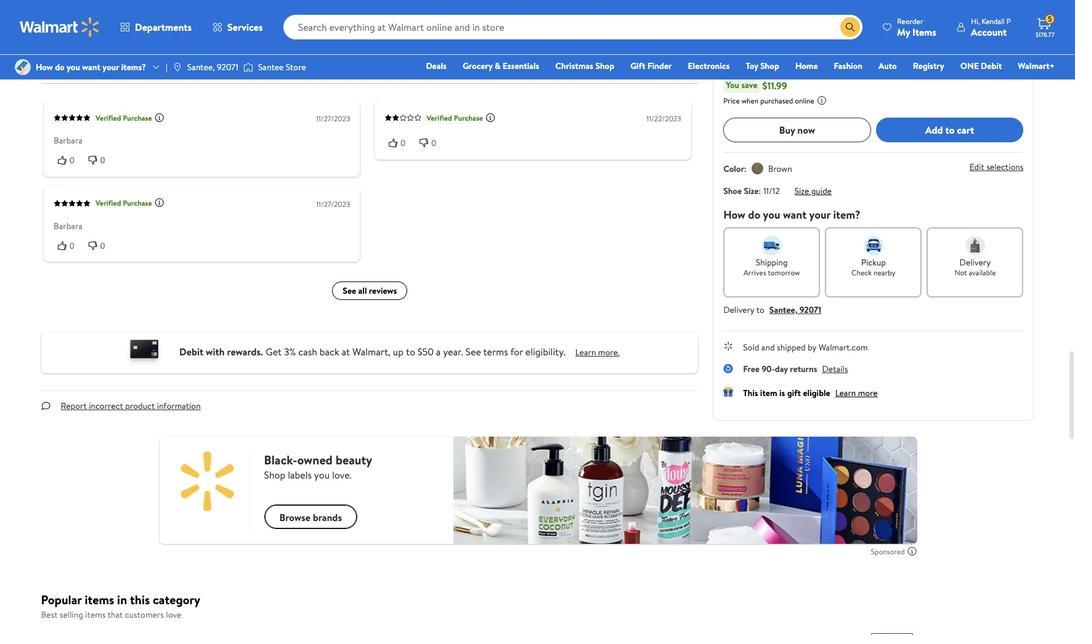 Task type: vqa. For each thing, say whether or not it's contained in the screenshot.
Vacuum
no



Task type: describe. For each thing, give the bounding box(es) containing it.
verified for verified purchase information image related to 11/22/2023
[[427, 113, 452, 123]]

how for how do you want your item?
[[724, 207, 746, 223]]

your for item?
[[810, 207, 831, 223]]

fashion link
[[829, 59, 869, 73]]

walmart+ link
[[1013, 59, 1061, 73]]

do for how do you want your item?
[[749, 207, 761, 223]]

want for item?
[[784, 207, 807, 223]]

best
[[41, 609, 58, 622]]

 image for santee store
[[243, 61, 253, 73]]

reviews for the rightmost see all reviews link
[[369, 285, 397, 297]]

shop for toy shop
[[761, 60, 780, 72]]

account
[[972, 25, 1007, 39]]

want for items?
[[82, 61, 100, 73]]

1 vertical spatial :
[[759, 185, 762, 197]]

price
[[724, 96, 740, 106]]

popular
[[41, 592, 82, 609]]

delivery for to
[[724, 304, 755, 316]]

pickup check nearby
[[852, 257, 896, 278]]

walmart,
[[353, 345, 391, 359]]

how do you want your item?
[[724, 207, 861, 223]]

cash
[[298, 345, 317, 359]]

buy now
[[780, 123, 816, 137]]

1 horizontal spatial learn
[[836, 387, 857, 400]]

product
[[125, 400, 155, 413]]

purchase for verified purchase information image related to 11/22/2023
[[454, 113, 483, 123]]

report incorrect product information
[[61, 400, 201, 413]]

services
[[228, 20, 263, 34]]

$50
[[418, 345, 434, 359]]

at
[[342, 345, 350, 359]]

hi,
[[972, 16, 981, 26]]

category
[[153, 592, 201, 609]]

more.
[[598, 346, 620, 359]]

not
[[955, 268, 968, 278]]

incorrect
[[89, 400, 123, 413]]

0 horizontal spatial see all reviews
[[51, 39, 106, 51]]

1 vertical spatial a
[[436, 345, 441, 359]]

toy shop
[[746, 60, 780, 72]]

customers
[[125, 609, 164, 622]]

you for how do you want your item?
[[764, 207, 781, 223]]

purchase for verified purchase information image related to 11/27/2023
[[123, 198, 152, 209]]

up
[[393, 345, 404, 359]]

shipping arrives tomorrow
[[744, 257, 801, 278]]

electronics
[[688, 60, 730, 72]]

verified for verified purchase information image related to 11/27/2023
[[95, 198, 121, 209]]

online
[[795, 96, 815, 106]]

5 $178.77
[[1036, 14, 1055, 39]]

to for add
[[946, 123, 955, 137]]

1 vertical spatial santee,
[[770, 304, 798, 316]]

Walmart Site-Wide search field
[[283, 15, 863, 39]]

when
[[742, 96, 759, 106]]

1 horizontal spatial see all reviews link
[[332, 282, 407, 300]]

now
[[724, 53, 758, 77]]

1 star
[[373, 9, 393, 21]]

0 vertical spatial a
[[154, 39, 159, 51]]

cart
[[958, 123, 975, 137]]

christmas shop
[[556, 60, 615, 72]]

sponsored
[[871, 547, 905, 557]]

see for the rightmost see all reviews link
[[343, 285, 356, 297]]

delivery not available
[[955, 257, 997, 278]]

details
[[823, 363, 849, 376]]

size guide button
[[795, 185, 832, 197]]

0 vertical spatial items
[[85, 592, 114, 609]]

color
[[724, 163, 745, 175]]

tomorrow
[[768, 268, 801, 278]]

brown
[[769, 163, 793, 175]]

legal information image
[[817, 96, 827, 106]]

walmart image
[[20, 17, 100, 37]]

add
[[926, 123, 944, 137]]

how for how do you want your items?
[[36, 61, 53, 73]]

90-
[[762, 363, 775, 376]]

purchase for verified purchase information icon on the top left of the page
[[123, 113, 152, 123]]

verified purchase information image
[[154, 113, 164, 123]]

terms
[[484, 345, 509, 359]]

to for delivery
[[757, 304, 765, 316]]

more
[[859, 387, 878, 400]]

Search search field
[[283, 15, 863, 39]]

nearby
[[874, 268, 896, 278]]

one debit card image
[[120, 337, 170, 369]]

learn more.
[[576, 346, 620, 359]]

verified for verified purchase information icon on the top left of the page
[[95, 113, 121, 123]]

santee
[[258, 61, 284, 73]]

 image for how do you want your items?
[[15, 59, 31, 75]]

that
[[108, 609, 123, 622]]

departments
[[135, 20, 192, 34]]

hi, kendall p account
[[972, 16, 1012, 39]]

(3 reviews)
[[80, 12, 115, 22]]

0 vertical spatial :
[[745, 163, 747, 175]]

reorder my items
[[898, 16, 937, 39]]

you
[[726, 79, 740, 91]]

$5.00
[[762, 53, 805, 77]]

get
[[266, 345, 282, 359]]

1 vertical spatial all
[[358, 285, 367, 297]]

rewards.
[[227, 345, 263, 359]]

0 vertical spatial 92071
[[217, 61, 239, 73]]

2 size from the left
[[795, 185, 810, 197]]

free
[[744, 363, 760, 376]]

christmas
[[556, 60, 594, 72]]

home link
[[790, 59, 824, 73]]

santee, 92071 button
[[770, 304, 822, 316]]

items
[[913, 25, 937, 39]]

finder
[[648, 60, 672, 72]]

edit selections button
[[970, 161, 1024, 174]]

debit with rewards. get 3% cash back at walmart, up to $50 a year. see terms for eligibility.
[[179, 345, 566, 359]]

you save $11.99
[[726, 79, 788, 92]]

guide
[[812, 185, 832, 197]]

delivery to santee, 92071
[[724, 304, 822, 316]]

one debit card  debit with rewards. get 3% cash back at walmart, up to $50 a year. see terms for eligibility. learn more. element
[[576, 346, 620, 359]]

essentials
[[503, 60, 540, 72]]

for
[[511, 345, 523, 359]]

reorder
[[898, 16, 924, 26]]

eligible
[[804, 387, 831, 400]]

learn more about strikethrough prices image
[[835, 63, 845, 73]]

pickup
[[862, 257, 886, 269]]

verified purchase for verified purchase information image related to 11/22/2023
[[427, 113, 483, 123]]

popular items in this category best selling items that customers love
[[41, 592, 201, 622]]

santee store
[[258, 61, 306, 73]]

gifting made easy image
[[724, 387, 734, 397]]



Task type: locate. For each thing, give the bounding box(es) containing it.
: left 11/12 at the top right of the page
[[759, 185, 762, 197]]

1 horizontal spatial  image
[[243, 61, 253, 73]]

1 shop from the left
[[596, 60, 615, 72]]

reviews up how do you want your items?
[[78, 39, 106, 51]]

1 horizontal spatial 92071
[[800, 304, 822, 316]]

92071 up by in the bottom right of the page
[[800, 304, 822, 316]]

learn left more.
[[576, 346, 596, 359]]

1 vertical spatial you
[[764, 207, 781, 223]]

see all reviews link up walmart,
[[332, 282, 407, 300]]

0 horizontal spatial you
[[67, 61, 80, 73]]

details button
[[823, 363, 849, 376]]

santee,
[[187, 61, 215, 73], [770, 304, 798, 316]]

2 vertical spatial see
[[466, 345, 481, 359]]

0 vertical spatial how
[[36, 61, 53, 73]]

0 vertical spatial reviews
[[78, 39, 106, 51]]

purchase
[[123, 113, 152, 123], [454, 113, 483, 123], [123, 198, 152, 209]]

progress bar
[[413, 14, 675, 16]]

write a review link
[[121, 35, 196, 54]]

0 vertical spatial delivery
[[960, 257, 991, 269]]

1 vertical spatial see
[[343, 285, 356, 297]]

is
[[780, 387, 786, 400]]

walmart.com
[[819, 342, 868, 354]]

2 horizontal spatial to
[[946, 123, 955, 137]]

add to cart button
[[877, 118, 1024, 143]]

registry
[[913, 60, 945, 72]]

11/12
[[764, 185, 780, 197]]

size
[[744, 185, 759, 197], [795, 185, 810, 197]]

want left items?
[[82, 61, 100, 73]]

 image down walmart image
[[15, 59, 31, 75]]

learn left 'more'
[[836, 387, 857, 400]]

christmas shop link
[[550, 59, 620, 73]]

this
[[744, 387, 759, 400]]

0 vertical spatial see all reviews link
[[41, 35, 116, 54]]

1 vertical spatial 11/27/2023
[[316, 199, 350, 210]]

grocery & essentials
[[463, 60, 540, 72]]

1 horizontal spatial reviews
[[369, 285, 397, 297]]

0 horizontal spatial 92071
[[217, 61, 239, 73]]

barbara for verified purchase information icon on the top left of the page
[[53, 135, 82, 147]]

add to cart
[[926, 123, 975, 137]]

auto link
[[874, 59, 903, 73]]

0 horizontal spatial size
[[744, 185, 759, 197]]

0 horizontal spatial want
[[82, 61, 100, 73]]

1 vertical spatial barbara
[[53, 220, 82, 232]]

now $5.00
[[724, 53, 805, 77]]

0 horizontal spatial to
[[406, 345, 415, 359]]

0 vertical spatial santee,
[[187, 61, 215, 73]]

0 horizontal spatial debit
[[179, 345, 204, 359]]

$16.99
[[810, 62, 833, 74]]

verified purchase for verified purchase information image related to 11/27/2023
[[95, 198, 152, 209]]

&
[[495, 60, 501, 72]]

verified purchase information image for 11/22/2023
[[485, 113, 495, 123]]

see up the at
[[343, 285, 356, 297]]

delivery inside delivery not available
[[960, 257, 991, 269]]

see all reviews link up how do you want your items?
[[41, 35, 116, 54]]

debit left with
[[179, 345, 204, 359]]

0 vertical spatial your
[[103, 61, 119, 73]]

arrives
[[744, 268, 767, 278]]

a right write
[[154, 39, 159, 51]]

0
[[682, 9, 688, 21], [401, 138, 405, 148], [431, 138, 436, 148], [69, 156, 74, 166], [100, 156, 105, 166], [69, 241, 74, 251], [100, 241, 105, 251]]

santee, right |
[[187, 61, 215, 73]]

(3 reviews) link
[[41, 9, 115, 23]]

see right year.
[[466, 345, 481, 359]]

0 horizontal spatial  image
[[15, 59, 31, 75]]

how do you want your items?
[[36, 61, 146, 73]]

 image left the santee
[[243, 61, 253, 73]]

1 vertical spatial 92071
[[800, 304, 822, 316]]

0 vertical spatial barbara
[[53, 135, 82, 147]]

2 vertical spatial to
[[406, 345, 415, 359]]

sold
[[744, 342, 760, 354]]

do down walmart image
[[55, 61, 65, 73]]

verified purchase information image for 11/27/2023
[[154, 198, 164, 208]]

reviews up debit with rewards. get 3% cash back at walmart, up to $50 a year. see terms for eligibility.
[[369, 285, 397, 297]]

in
[[117, 592, 127, 609]]

items?
[[121, 61, 146, 73]]

a right $50
[[436, 345, 441, 359]]

color :
[[724, 163, 747, 175]]

gift finder
[[631, 60, 672, 72]]

all down walmart image
[[67, 39, 76, 51]]

shipping
[[756, 257, 788, 269]]

this
[[130, 592, 150, 609]]

1 vertical spatial verified purchase information image
[[154, 198, 164, 208]]

delivery up sold
[[724, 304, 755, 316]]

purchased
[[761, 96, 794, 106]]

size right shoe
[[744, 185, 759, 197]]

barbara for verified purchase information image related to 11/27/2023
[[53, 220, 82, 232]]

see down walmart image
[[51, 39, 65, 51]]

11/27/2023
[[316, 114, 350, 124], [316, 199, 350, 210]]

how down shoe
[[724, 207, 746, 223]]

see
[[51, 39, 65, 51], [343, 285, 356, 297], [466, 345, 481, 359]]

your left items?
[[103, 61, 119, 73]]

edit selections
[[970, 161, 1024, 174]]

2 barbara from the top
[[53, 220, 82, 232]]

verified purchase for verified purchase information icon on the top left of the page
[[95, 113, 152, 123]]

kendall
[[982, 16, 1005, 26]]

1 horizontal spatial a
[[436, 345, 441, 359]]

buy now button
[[724, 118, 872, 143]]

0 horizontal spatial see all reviews link
[[41, 35, 116, 54]]

home
[[796, 60, 818, 72]]

0 horizontal spatial see
[[51, 39, 65, 51]]

0 horizontal spatial learn
[[576, 346, 596, 359]]

shop inside "link"
[[761, 60, 780, 72]]

to
[[946, 123, 955, 137], [757, 304, 765, 316], [406, 345, 415, 359]]

love
[[166, 609, 181, 622]]

shop right christmas
[[596, 60, 615, 72]]

your
[[103, 61, 119, 73], [810, 207, 831, 223]]

your down guide at the right top of page
[[810, 207, 831, 223]]

debit right one
[[982, 60, 1003, 72]]

0 horizontal spatial your
[[103, 61, 119, 73]]

11/22/2023
[[647, 114, 681, 124]]

size left guide at the right top of page
[[795, 185, 810, 197]]

want down size guide button
[[784, 207, 807, 223]]

(3
[[80, 12, 87, 22]]

1 horizontal spatial shop
[[761, 60, 780, 72]]

items
[[85, 592, 114, 609], [85, 609, 106, 622]]

learn inside "one debit card  debit with rewards. get 3% cash back at walmart, up to $50 a year. see terms for eligibility. learn more." element
[[576, 346, 596, 359]]

0 horizontal spatial verified purchase information image
[[154, 198, 164, 208]]

0 vertical spatial learn
[[576, 346, 596, 359]]

0 horizontal spatial do
[[55, 61, 65, 73]]

0 vertical spatial debit
[[982, 60, 1003, 72]]

0 horizontal spatial santee,
[[187, 61, 215, 73]]

11/27/2023 for verified purchase information image related to 11/27/2023
[[316, 199, 350, 210]]

items up that
[[85, 592, 114, 609]]

gift
[[788, 387, 801, 400]]

1 horizontal spatial to
[[757, 304, 765, 316]]

1 vertical spatial your
[[810, 207, 831, 223]]

1 horizontal spatial want
[[784, 207, 807, 223]]

you for how do you want your items?
[[67, 61, 80, 73]]

0 horizontal spatial delivery
[[724, 304, 755, 316]]

2 horizontal spatial see
[[466, 345, 481, 359]]

0 vertical spatial see all reviews
[[51, 39, 106, 51]]

walmart+
[[1019, 60, 1055, 72]]

0 vertical spatial all
[[67, 39, 76, 51]]

2 11/27/2023 from the top
[[316, 199, 350, 210]]

1 horizontal spatial your
[[810, 207, 831, 223]]

shop
[[596, 60, 615, 72], [761, 60, 780, 72]]

11/27/2023 for verified purchase information icon on the top left of the page
[[316, 114, 350, 124]]

how down walmart image
[[36, 61, 53, 73]]

debit
[[982, 60, 1003, 72], [179, 345, 204, 359]]

1 vertical spatial to
[[757, 304, 765, 316]]

92071 down services popup button
[[217, 61, 239, 73]]

1 vertical spatial do
[[749, 207, 761, 223]]

1 vertical spatial reviews
[[369, 285, 397, 297]]

1 horizontal spatial :
[[759, 185, 762, 197]]

shop for christmas shop
[[596, 60, 615, 72]]

0 button
[[385, 137, 415, 150], [415, 137, 446, 150], [53, 154, 84, 167], [84, 154, 115, 167], [53, 240, 84, 252], [84, 240, 115, 252]]

1 horizontal spatial you
[[764, 207, 781, 223]]

available
[[969, 268, 997, 278]]

0 horizontal spatial reviews
[[78, 39, 106, 51]]

to left cart
[[946, 123, 955, 137]]

0 horizontal spatial how
[[36, 61, 53, 73]]

to left the santee, 92071 button
[[757, 304, 765, 316]]

shipped
[[777, 342, 806, 354]]

verified purchase information image
[[485, 113, 495, 123], [154, 198, 164, 208]]

day
[[775, 363, 788, 376]]

1 vertical spatial items
[[85, 609, 106, 622]]

1 horizontal spatial size
[[795, 185, 810, 197]]

gift finder link
[[625, 59, 678, 73]]

0 vertical spatial verified purchase information image
[[485, 113, 495, 123]]

intent image for shipping image
[[762, 236, 782, 256]]

intent image for delivery image
[[966, 236, 986, 256]]

0 vertical spatial want
[[82, 61, 100, 73]]

1 horizontal spatial debit
[[982, 60, 1003, 72]]

edit
[[970, 161, 985, 174]]

1 horizontal spatial do
[[749, 207, 761, 223]]

learn
[[576, 346, 596, 359], [836, 387, 857, 400]]

reviews for leftmost see all reviews link
[[78, 39, 106, 51]]

delivery down the intent image for delivery in the top right of the page
[[960, 257, 991, 269]]

toy shop link
[[741, 59, 785, 73]]

1 horizontal spatial see
[[343, 285, 356, 297]]

your for items?
[[103, 61, 119, 73]]

1 horizontal spatial delivery
[[960, 257, 991, 269]]

1 vertical spatial learn
[[836, 387, 857, 400]]

see all reviews link
[[41, 35, 116, 54], [332, 282, 407, 300]]

registry link
[[908, 59, 950, 73]]

with
[[206, 345, 225, 359]]

eligibility.
[[526, 345, 566, 359]]

3%
[[284, 345, 296, 359]]

0 horizontal spatial shop
[[596, 60, 615, 72]]

one
[[961, 60, 979, 72]]

1 horizontal spatial all
[[358, 285, 367, 297]]

0 horizontal spatial a
[[154, 39, 159, 51]]

: up shoe size : 11/12
[[745, 163, 747, 175]]

sold and shipped by walmart.com
[[744, 342, 868, 354]]

verified purchase
[[95, 113, 152, 123], [427, 113, 483, 123], [95, 198, 152, 209]]

do for how do you want your items?
[[55, 61, 65, 73]]

barbara
[[53, 135, 82, 147], [53, 220, 82, 232]]

report incorrect product information button
[[51, 392, 211, 421]]

shop right the toy
[[761, 60, 780, 72]]

1 11/27/2023 from the top
[[316, 114, 350, 124]]

intent image for pickup image
[[864, 236, 884, 256]]

1 vertical spatial debit
[[179, 345, 204, 359]]

0 horizontal spatial :
[[745, 163, 747, 175]]

you down 11/12 at the top right of the page
[[764, 207, 781, 223]]

1 barbara from the top
[[53, 135, 82, 147]]

1 vertical spatial see all reviews
[[343, 285, 397, 297]]

2 shop from the left
[[761, 60, 780, 72]]

santee, down tomorrow
[[770, 304, 798, 316]]

now
[[798, 123, 816, 137]]

 image
[[173, 62, 182, 72]]

see all reviews up how do you want your items?
[[51, 39, 106, 51]]

1 horizontal spatial see all reviews
[[343, 285, 397, 297]]

 image
[[15, 59, 31, 75], [243, 61, 253, 73]]

items left that
[[85, 609, 106, 622]]

to right up at the left of page
[[406, 345, 415, 359]]

write a review
[[132, 39, 185, 51]]

to inside button
[[946, 123, 955, 137]]

0 vertical spatial do
[[55, 61, 65, 73]]

see for leftmost see all reviews link
[[51, 39, 65, 51]]

1 horizontal spatial how
[[724, 207, 746, 223]]

$178.77
[[1036, 30, 1055, 39]]

1 horizontal spatial verified purchase information image
[[485, 113, 495, 123]]

0 vertical spatial see
[[51, 39, 65, 51]]

1 vertical spatial see all reviews link
[[332, 282, 407, 300]]

1 horizontal spatial santee,
[[770, 304, 798, 316]]

see all reviews up walmart,
[[343, 285, 397, 297]]

buy
[[780, 123, 796, 137]]

selling
[[60, 609, 83, 622]]

delivery for not
[[960, 257, 991, 269]]

do down shoe size : 11/12
[[749, 207, 761, 223]]

0 vertical spatial you
[[67, 61, 80, 73]]

all up walmart,
[[358, 285, 367, 297]]

search icon image
[[846, 22, 856, 32]]

you down walmart image
[[67, 61, 80, 73]]

0 vertical spatial to
[[946, 123, 955, 137]]

electronics link
[[683, 59, 736, 73]]

0 horizontal spatial all
[[67, 39, 76, 51]]

one debit link
[[955, 59, 1008, 73]]

0 vertical spatial 11/27/2023
[[316, 114, 350, 124]]

ad disclaimer and feedback for marqueedisplayad image
[[908, 547, 918, 557]]

1 vertical spatial want
[[784, 207, 807, 223]]

my
[[898, 25, 911, 39]]

shoe size : 11/12
[[724, 185, 780, 197]]

check
[[852, 268, 872, 278]]

1 size from the left
[[744, 185, 759, 197]]

1 vertical spatial delivery
[[724, 304, 755, 316]]

1 vertical spatial how
[[724, 207, 746, 223]]

1
[[373, 9, 376, 21]]



